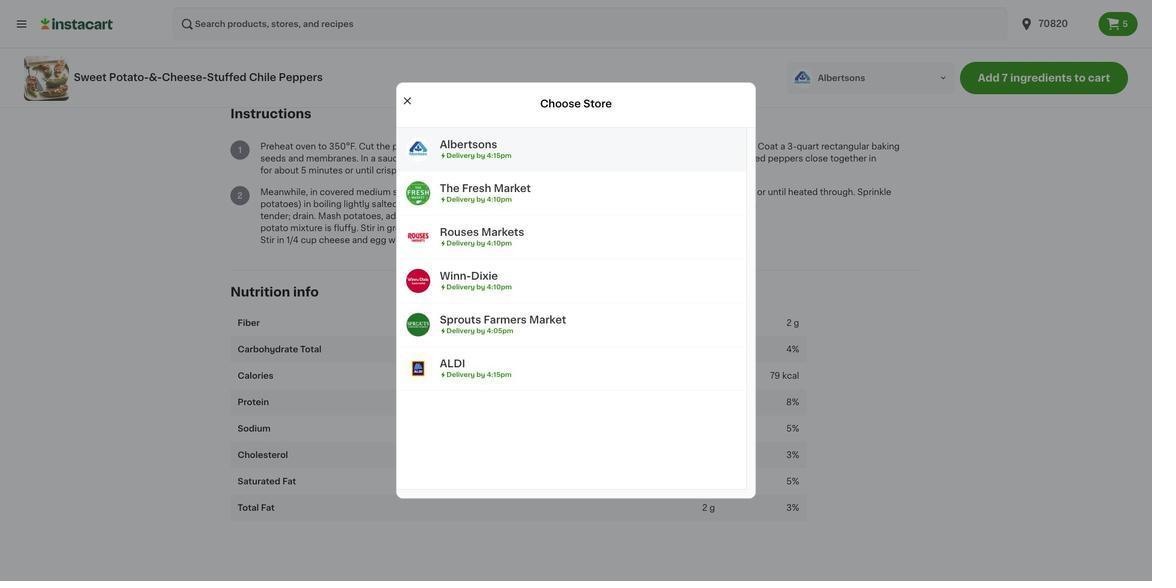 Task type: vqa. For each thing, say whether or not it's contained in the screenshot.
Show in the the 2 tablespoons raisins Sun-Maid California Sun-Dried Raisins 6- Pack/1oz Cartons $2.89 Show alternatives
no



Task type: locate. For each thing, give the bounding box(es) containing it.
boiling inside meanwhile, in covered medium saucepan, cook sweet potatoes (or potatoes) in boiling lightly salted water for 15 to 20 minutes or until tender; drain. mash potatoes, adding milk, 1 tablespoon at a time, until potato mixture is fluffy. stir in green onions, chili powder and garlic. stir in 1/4 cup cheese and egg white.
[[313, 200, 342, 208]]

delivery down winn-
[[447, 284, 475, 290]]

or up time,
[[511, 200, 520, 208]]

peppers
[[279, 72, 323, 82]]

potato down tender;
[[261, 224, 289, 232]]

1/4 down drain.
[[287, 236, 299, 244]]

and down at
[[500, 224, 515, 232]]

1 vertical spatial delivery by 4:10pm
[[447, 240, 512, 247]]

3 4:10pm from the top
[[487, 284, 512, 290]]

1 vertical spatial is
[[325, 224, 332, 232]]

% for sodium
[[792, 425, 800, 433]]

farmers
[[484, 315, 527, 325]]

preheat
[[261, 142, 294, 151]]

2 vertical spatial 4:10pm
[[487, 284, 512, 290]]

1 horizontal spatial egg
[[370, 236, 387, 244]]

4:15pm down lengthwise.
[[487, 152, 512, 159]]

by down rouses markets at the top left
[[477, 240, 485, 247]]

that
[[379, 56, 392, 63]]

4:15pm for aldi
[[487, 372, 512, 378]]

1 vertical spatial minutes
[[721, 188, 755, 196]]

2 vertical spatial 2
[[703, 504, 708, 512]]

4:10pm down dixie
[[487, 284, 512, 290]]

3 delivery by 4:10pm from the top
[[447, 284, 512, 290]]

egg
[[260, 35, 276, 44], [370, 236, 387, 244]]

1 down 15
[[439, 212, 442, 220]]

with down the 'covered,'
[[628, 200, 645, 208]]

or inside bake, covered, for 25 to 30 minutes or until heated through. sprinkle tops with remaining 1/4 cup cheese.
[[758, 188, 766, 196]]

1 horizontal spatial peppers
[[446, 154, 482, 163]]

stir down potatoes,
[[361, 224, 375, 232]]

2 horizontal spatial a
[[781, 142, 786, 151]]

a left the 3-
[[781, 142, 786, 151]]

total fat
[[238, 504, 275, 512]]

saucepan, down "tender."
[[393, 188, 437, 196]]

3 % from the top
[[792, 425, 800, 433]]

for right here
[[800, 56, 809, 63]]

in inside spoon potato mixture into peppers. coat a 3-quart rectangular baking dish with cooking spray. place stuffed peppers close together in baking dish.
[[869, 154, 877, 163]]

saucepan, up the crisp-
[[378, 154, 421, 163]]

cup inside bake, covered, for 25 to 30 minutes or until heated through. sprinkle tops with remaining 1/4 cup cheese.
[[706, 200, 722, 208]]

delivery by 4:10pm for markets
[[447, 240, 512, 247]]

saucepan, inside preheat oven to 350°f. cut the peppers in half lengthwise. remove seeds and membranes. in a saucepan, cook peppers in boiling water for about 5 minutes or until crisp-tender. drain well.
[[378, 154, 421, 163]]

by down sweet
[[477, 196, 485, 203]]

0 horizontal spatial egg
[[260, 35, 276, 44]]

0 vertical spatial albertsons
[[818, 74, 866, 82]]

boiling down remove
[[494, 154, 522, 163]]

%
[[792, 345, 800, 354], [792, 398, 800, 407], [792, 425, 800, 433], [792, 451, 800, 459], [792, 477, 800, 486], [792, 504, 800, 512]]

delivery for the fresh market
[[447, 196, 475, 203]]

4
[[787, 345, 792, 354]]

peppers up "tender."
[[393, 142, 428, 151]]

0 vertical spatial egg
[[260, 35, 276, 44]]

delivery for winn-dixie
[[447, 284, 475, 290]]

lightly inside meanwhile, in covered medium saucepan, cook sweet potatoes (or potatoes) in boiling lightly salted water for 15 to 20 minutes or until tender; drain. mash potatoes, adding milk, 1 tablespoon at a time, until potato mixture is fluffy. stir in green onions, chili powder and garlic. stir in 1/4 cup cheese and egg white.
[[344, 200, 370, 208]]

boiling up mash
[[313, 200, 342, 208]]

dixie
[[471, 271, 498, 281]]

dietary
[[616, 56, 639, 63]]

1 vertical spatial boiling
[[313, 200, 342, 208]]

egg down ½
[[260, 35, 276, 44]]

until up garlic.
[[535, 212, 553, 220]]

delivery for sprouts farmers market
[[447, 328, 475, 334]]

to left cart
[[1075, 73, 1086, 83]]

0 horizontal spatial lightly
[[306, 35, 332, 44]]

bake,
[[606, 188, 629, 196]]

seeds
[[261, 154, 286, 163]]

0 horizontal spatial fat
[[261, 504, 275, 512]]

1 vertical spatial albertsons
[[440, 140, 498, 149]]

79
[[770, 372, 781, 380]]

by down delivery by 4:05pm
[[477, 372, 485, 378]]

0 horizontal spatial potato
[[261, 224, 289, 232]]

1 3 % from the top
[[787, 451, 800, 459]]

albertsons inside 'dialog'
[[440, 140, 498, 149]]

or down spoon potato mixture into peppers. coat a 3-quart rectangular baking dish with cooking spray. place stuffed peppers close together in baking dish.
[[758, 188, 766, 196]]

3 %
[[787, 451, 800, 459], [787, 504, 800, 512]]

1 horizontal spatial albertsons
[[818, 74, 866, 82]]

4:15pm down 4:05pm
[[487, 372, 512, 378]]

winn-
[[440, 271, 471, 281]]

cook inside meanwhile, in covered medium saucepan, cook sweet potatoes (or potatoes) in boiling lightly salted water for 15 to 20 minutes or until tender; drain. mash potatoes, adding milk, 1 tablespoon at a time, until potato mixture is fluffy. stir in green onions, chili powder and garlic. stir in 1/4 cup cheese and egg white.
[[439, 188, 459, 196]]

is down mash
[[325, 224, 332, 232]]

peppers down the 3-
[[768, 154, 804, 163]]

the
[[377, 142, 390, 151]]

convenience
[[811, 56, 854, 63]]

meanwhile, in covered medium saucepan, cook sweet potatoes (or potatoes) in boiling lightly salted water for 15 to 20 minutes or until tender; drain. mash potatoes, adding milk, 1 tablespoon at a time, until potato mixture is fluffy. stir in green onions, chili powder and garlic. stir in 1/4 cup cheese and egg white.
[[261, 188, 553, 244]]

by down lengthwise.
[[477, 152, 485, 159]]

1 vertical spatial a
[[371, 154, 376, 163]]

please review suggested items to make sure that they match ingredients. consult product packaging to confirm any dietary or nutritional information which is provided here for convenience only.
[[231, 56, 871, 63]]

delivery down sweet
[[447, 196, 475, 203]]

potato inside meanwhile, in covered medium saucepan, cook sweet potatoes (or potatoes) in boiling lightly salted water for 15 to 20 minutes or until tender; drain. mash potatoes, adding milk, 1 tablespoon at a time, until potato mixture is fluffy. stir in green onions, chili powder and garlic. stir in 1/4 cup cheese and egg white.
[[261, 224, 289, 232]]

drain.
[[293, 212, 316, 220]]

cup down clove
[[265, 23, 281, 32]]

mixture up spray.
[[666, 142, 698, 151]]

2 delivery by 4:10pm from the top
[[447, 240, 512, 247]]

garlic,
[[285, 11, 310, 20]]

1 vertical spatial 3 %
[[787, 504, 800, 512]]

delivery by 4:10pm for fresh
[[447, 196, 512, 203]]

4 delivery from the top
[[447, 284, 475, 290]]

0 vertical spatial water
[[524, 154, 548, 163]]

mash
[[318, 212, 341, 220]]

peppers
[[393, 142, 428, 151], [446, 154, 482, 163], [768, 154, 804, 163]]

oven
[[296, 142, 316, 151]]

0 horizontal spatial and
[[288, 154, 304, 163]]

2 delivery by 4:15pm from the top
[[447, 372, 512, 378]]

in right together
[[869, 154, 877, 163]]

delivery by 4:15pm down aldi
[[447, 372, 512, 378]]

0 vertical spatial saucepan,
[[378, 154, 421, 163]]

5 by from the top
[[477, 328, 485, 334]]

1 vertical spatial 3
[[787, 504, 792, 512]]

2 horizontal spatial 2
[[787, 319, 792, 327]]

1 vertical spatial 1/4
[[287, 236, 299, 244]]

meanwhile,
[[261, 188, 308, 196]]

sweet
[[462, 188, 487, 196]]

3 by from the top
[[477, 240, 485, 247]]

baking down dish
[[606, 166, 635, 175]]

fat right saturated
[[283, 477, 296, 486]]

peppers up well.
[[446, 154, 482, 163]]

chile
[[249, 72, 276, 82]]

egg left white.
[[370, 236, 387, 244]]

6 % from the top
[[792, 504, 800, 512]]

0 vertical spatial baking
[[872, 142, 900, 151]]

potatoes
[[489, 188, 527, 196]]

1 horizontal spatial boiling
[[494, 154, 522, 163]]

delivery by 4:10pm for dixie
[[447, 284, 512, 290]]

1 by from the top
[[477, 152, 485, 159]]

1 5 % from the top
[[787, 425, 800, 433]]

a inside meanwhile, in covered medium saucepan, cook sweet potatoes (or potatoes) in boiling lightly salted water for 15 to 20 minutes or until tender; drain. mash potatoes, adding milk, 1 tablespoon at a time, until potato mixture is fluffy. stir in green onions, chili powder and garlic. stir in 1/4 cup cheese and egg white.
[[505, 212, 510, 220]]

2 by from the top
[[477, 196, 485, 203]]

delivery by 4:10pm down sweet
[[447, 196, 512, 203]]

at
[[494, 212, 503, 220]]

cup down 30
[[706, 200, 722, 208]]

4:10pm down potatoes
[[487, 196, 512, 203]]

5 delivery from the top
[[447, 328, 475, 334]]

cook up 15
[[439, 188, 459, 196]]

asadero,
[[326, 23, 362, 32]]

2
[[238, 191, 243, 200], [787, 319, 792, 327], [703, 504, 708, 512]]

total right carbohydrate
[[300, 345, 322, 354]]

by
[[477, 152, 485, 159], [477, 196, 485, 203], [477, 240, 485, 247], [477, 284, 485, 290], [477, 328, 485, 334], [477, 372, 485, 378]]

monterey
[[498, 23, 539, 32]]

cook
[[424, 154, 444, 163], [439, 188, 459, 196]]

cheese-
[[162, 72, 207, 82]]

1 delivery by 4:10pm from the top
[[447, 196, 512, 203]]

0 vertical spatial cook
[[424, 154, 444, 163]]

2 horizontal spatial cup
[[706, 200, 722, 208]]

4:10pm down markets
[[487, 240, 512, 247]]

information
[[684, 56, 722, 63]]

1 vertical spatial saucepan,
[[393, 188, 437, 196]]

1 horizontal spatial total
[[300, 345, 322, 354]]

divided
[[599, 23, 630, 32]]

market up time,
[[494, 184, 531, 193]]

delivery by 4:15pm down lengthwise.
[[447, 152, 512, 159]]

water
[[524, 154, 548, 163], [400, 200, 424, 208]]

match
[[411, 56, 432, 63]]

5 %
[[787, 425, 800, 433], [787, 477, 800, 486]]

delivery down the rouses
[[447, 240, 475, 247]]

5 button
[[1099, 12, 1138, 36]]

6 by from the top
[[477, 372, 485, 378]]

11
[[701, 345, 708, 354]]

1 vertical spatial with
[[628, 200, 645, 208]]

0 horizontal spatial peppers
[[393, 142, 428, 151]]

1/4
[[692, 200, 704, 208], [287, 236, 299, 244]]

boiling
[[494, 154, 522, 163], [313, 200, 342, 208]]

cook up drain
[[424, 154, 444, 163]]

by for farmers
[[477, 328, 485, 334]]

in left half
[[430, 142, 438, 151]]

until down in
[[356, 166, 374, 175]]

1 vertical spatial cup
[[706, 200, 722, 208]]

1 vertical spatial g
[[710, 345, 715, 354]]

1 vertical spatial mixture
[[291, 224, 323, 232]]

until inside bake, covered, for 25 to 30 minutes or until heated through. sprinkle tops with remaining 1/4 cup cheese.
[[768, 188, 787, 196]]

0 vertical spatial cup
[[265, 23, 281, 32]]

with inside spoon potato mixture into peppers. coat a 3-quart rectangular baking dish with cooking spray. place stuffed peppers close together in baking dish.
[[626, 154, 644, 163]]

minutes down membranes.
[[309, 166, 343, 175]]

rectangular
[[822, 142, 870, 151]]

is right which
[[745, 56, 751, 63]]

total down saturated
[[238, 504, 259, 512]]

g for 3 %
[[710, 504, 715, 512]]

1 vertical spatial fat
[[261, 504, 275, 512]]

mixture down drain.
[[291, 224, 323, 232]]

lightly up potatoes,
[[344, 200, 370, 208]]

0 vertical spatial 2
[[238, 191, 243, 200]]

a inside preheat oven to 350°f. cut the peppers in half lengthwise. remove seeds and membranes. in a saucepan, cook peppers in boiling water for about 5 minutes or until crisp-tender. drain well.
[[371, 154, 376, 163]]

which
[[724, 56, 744, 63]]

sprouts
[[440, 315, 481, 325]]

0 vertical spatial 3 %
[[787, 451, 800, 459]]

a right in
[[371, 154, 376, 163]]

sweet
[[74, 72, 107, 82]]

delivery down sprouts
[[447, 328, 475, 334]]

2 4:10pm from the top
[[487, 240, 512, 247]]

1 left seeds
[[238, 146, 242, 154]]

% for protein
[[792, 398, 800, 407]]

1/4 down 25
[[692, 200, 704, 208]]

4 by from the top
[[477, 284, 485, 290]]

1 horizontal spatial fat
[[283, 477, 296, 486]]

0 vertical spatial 1/4
[[692, 200, 704, 208]]

0 horizontal spatial 1/4
[[287, 236, 299, 244]]

chihuahua
[[440, 23, 485, 32]]

delivery for aldi
[[447, 372, 475, 378]]

1 4:15pm from the top
[[487, 152, 512, 159]]

1 vertical spatial lightly
[[344, 200, 370, 208]]

or down membranes.
[[345, 166, 354, 175]]

0 vertical spatial with
[[626, 154, 644, 163]]

saturated
[[238, 477, 281, 486]]

1 vertical spatial egg
[[370, 236, 387, 244]]

delivery by 4:10pm down dixie
[[447, 284, 512, 290]]

2 delivery from the top
[[447, 196, 475, 203]]

0 vertical spatial minutes
[[309, 166, 343, 175]]

until left the heated
[[768, 188, 787, 196]]

1 horizontal spatial a
[[505, 212, 510, 220]]

potatoes,
[[343, 212, 384, 220]]

1 delivery by 4:15pm from the top
[[447, 152, 512, 159]]

or inside meanwhile, in covered medium saucepan, cook sweet potatoes (or potatoes) in boiling lightly salted water for 15 to 20 minutes or until tender; drain. mash potatoes, adding milk, 1 tablespoon at a time, until potato mixture is fluffy. stir in green onions, chili powder and garlic. stir in 1/4 cup cheese and egg white.
[[511, 200, 520, 208]]

saucepan, inside meanwhile, in covered medium saucepan, cook sweet potatoes (or potatoes) in boiling lightly salted water for 15 to 20 minutes or until tender; drain. mash potatoes, adding milk, 1 tablespoon at a time, until potato mixture is fluffy. stir in green onions, chili powder and garlic. stir in 1/4 cup cheese and egg white.
[[393, 188, 437, 196]]

0 horizontal spatial baking
[[606, 166, 635, 175]]

winn dixie image
[[406, 269, 430, 293]]

0 horizontal spatial a
[[371, 154, 376, 163]]

1 horizontal spatial water
[[524, 154, 548, 163]]

dialog containing choose store
[[396, 82, 756, 499]]

market right farmers
[[530, 315, 567, 325]]

1/4 inside bake, covered, for 25 to 30 minutes or until heated through. sprinkle tops with remaining 1/4 cup cheese.
[[692, 200, 704, 208]]

2 vertical spatial g
[[710, 504, 715, 512]]

0 vertical spatial delivery by 4:15pm
[[447, 152, 512, 159]]

delivery up well.
[[447, 152, 475, 159]]

0 vertical spatial 5 %
[[787, 425, 800, 433]]

2 vertical spatial cup
[[301, 236, 317, 244]]

cup down drain.
[[301, 236, 317, 244]]

1 vertical spatial 2 g
[[703, 504, 715, 512]]

potatoes)
[[261, 200, 302, 208]]

to left make
[[335, 56, 342, 63]]

1 vertical spatial total
[[238, 504, 259, 512]]

2 5 % from the top
[[787, 477, 800, 486]]

rouses
[[440, 227, 479, 237]]

1 vertical spatial water
[[400, 200, 424, 208]]

1 delivery from the top
[[447, 152, 475, 159]]

1 horizontal spatial mixture
[[666, 142, 698, 151]]

the fresh market image
[[406, 181, 430, 205]]

0 horizontal spatial albertsons
[[440, 140, 498, 149]]

to inside meanwhile, in covered medium saucepan, cook sweet potatoes (or potatoes) in boiling lightly salted water for 15 to 20 minutes or until tender; drain. mash potatoes, adding milk, 1 tablespoon at a time, until potato mixture is fluffy. stir in green onions, chili powder and garlic. stir in 1/4 cup cheese and egg white.
[[451, 200, 460, 208]]

6 delivery from the top
[[447, 372, 475, 378]]

4 % from the top
[[792, 451, 800, 459]]

nutrition
[[231, 286, 290, 298]]

stuffed
[[207, 72, 247, 82]]

1 vertical spatial 2
[[787, 319, 792, 327]]

nutrition info
[[231, 286, 319, 298]]

baking right rectangular
[[872, 142, 900, 151]]

in left the covered
[[310, 188, 318, 196]]

by down dixie
[[477, 284, 485, 290]]

for
[[800, 56, 809, 63], [261, 166, 272, 175], [670, 188, 682, 196], [426, 200, 438, 208]]

cheese.
[[724, 200, 757, 208]]

preheat oven to 350°f. cut the peppers in half lengthwise. remove seeds and membranes. in a saucepan, cook peppers in boiling water for about 5 minutes or until crisp-tender. drain well.
[[261, 142, 548, 175]]

any
[[602, 56, 614, 63]]

0 vertical spatial 4:15pm
[[487, 152, 512, 159]]

for left 15
[[426, 200, 438, 208]]

a inside spoon potato mixture into peppers. coat a 3-quart rectangular baking dish with cooking spray. place stuffed peppers close together in baking dish.
[[781, 142, 786, 151]]

1/4 inside meanwhile, in covered medium saucepan, cook sweet potatoes (or potatoes) in boiling lightly salted water for 15 to 20 minutes or until tender; drain. mash potatoes, adding milk, 1 tablespoon at a time, until potato mixture is fluffy. stir in green onions, chili powder and garlic. stir in 1/4 cup cheese and egg white.
[[287, 236, 299, 244]]

2 vertical spatial delivery by 4:10pm
[[447, 284, 512, 290]]

fat
[[283, 477, 296, 486], [261, 504, 275, 512]]

water up 'adding'
[[400, 200, 424, 208]]

0 vertical spatial is
[[745, 56, 751, 63]]

1 horizontal spatial 1/4
[[692, 200, 704, 208]]

saucepan,
[[378, 154, 421, 163], [393, 188, 437, 196]]

lightly down shredded
[[306, 35, 332, 44]]

1 vertical spatial and
[[500, 224, 515, 232]]

% for cholesterol
[[792, 451, 800, 459]]

0 vertical spatial mixture
[[666, 142, 698, 151]]

for down seeds
[[261, 166, 272, 175]]

remaining
[[648, 200, 689, 208]]

quesadilla,
[[393, 23, 438, 32]]

stir down tender;
[[261, 236, 275, 244]]

store
[[584, 99, 612, 109]]

with up dish.
[[626, 154, 644, 163]]

salted
[[372, 200, 398, 208]]

market for sprouts farmers market
[[530, 315, 567, 325]]

aldi image
[[406, 357, 430, 381]]

albertsons down convenience
[[818, 74, 866, 82]]

1 vertical spatial baking
[[606, 166, 635, 175]]

minutes up "cheese."
[[721, 188, 755, 196]]

0 vertical spatial and
[[288, 154, 304, 163]]

0 vertical spatial boiling
[[494, 154, 522, 163]]

or inside preheat oven to 350°f. cut the peppers in half lengthwise. remove seeds and membranes. in a saucepan, cook peppers in boiling water for about 5 minutes or until crisp-tender. drain well.
[[345, 166, 354, 175]]

by for markets
[[477, 240, 485, 247]]

albertsons image
[[793, 68, 814, 89]]

4:10pm for fresh
[[487, 196, 512, 203]]

1 horizontal spatial 2 g
[[787, 319, 800, 327]]

albertsons image
[[406, 137, 430, 161]]

to up membranes.
[[318, 142, 327, 151]]

dish.
[[637, 166, 657, 175]]

to right 15
[[451, 200, 460, 208]]

0 horizontal spatial boiling
[[313, 200, 342, 208]]

minutes up at
[[475, 200, 509, 208]]

0 horizontal spatial is
[[325, 224, 332, 232]]

2 vertical spatial a
[[505, 212, 510, 220]]

dialog
[[396, 82, 756, 499]]

1 horizontal spatial cup
[[301, 236, 317, 244]]

0 vertical spatial potato
[[636, 142, 664, 151]]

to inside button
[[1075, 73, 1086, 83]]

items
[[315, 56, 333, 63]]

sprouts farmers market
[[440, 315, 567, 325]]

0 horizontal spatial cup
[[265, 23, 281, 32]]

choose store
[[540, 99, 612, 109]]

rouses markets image
[[406, 225, 430, 249]]

albertsons inside button
[[818, 74, 866, 82]]

1 vertical spatial market
[[530, 315, 567, 325]]

tender;
[[261, 212, 291, 220]]

5 inside preheat oven to 350°f. cut the peppers in half lengthwise. remove seeds and membranes. in a saucepan, cook peppers in boiling water for about 5 minutes or until crisp-tender. drain well.
[[301, 166, 307, 175]]

0 vertical spatial market
[[494, 184, 531, 193]]

1 vertical spatial 5 %
[[787, 477, 800, 486]]

4:10pm for dixie
[[487, 284, 512, 290]]

peppers inside spoon potato mixture into peppers. coat a 3-quart rectangular baking dish with cooking spray. place stuffed peppers close together in baking dish.
[[768, 154, 804, 163]]

1 vertical spatial 4:15pm
[[487, 372, 512, 378]]

1 vertical spatial cook
[[439, 188, 459, 196]]

3
[[787, 451, 792, 459], [787, 504, 792, 512]]

in down tender;
[[277, 236, 285, 244]]

sweet potato-&-cheese-stuffed chile peppers
[[74, 72, 323, 82]]

cook inside preheat oven to 350°f. cut the peppers in half lengthwise. remove seeds and membranes. in a saucepan, cook peppers in boiling water for about 5 minutes or until crisp-tender. drain well.
[[424, 154, 444, 163]]

0 vertical spatial delivery by 4:10pm
[[447, 196, 512, 203]]

delivery down aldi
[[447, 372, 475, 378]]

to left confirm
[[566, 56, 573, 63]]

water inside preheat oven to 350°f. cut the peppers in half lengthwise. remove seeds and membranes. in a saucepan, cook peppers in boiling water for about 5 minutes or until crisp-tender. drain well.
[[524, 154, 548, 163]]

cup
[[265, 23, 281, 32], [706, 200, 722, 208], [301, 236, 317, 244]]

potato up cooking
[[636, 142, 664, 151]]

4:15pm for albertsons
[[487, 152, 512, 159]]

water down remove
[[524, 154, 548, 163]]

1 inside meanwhile, in covered medium saucepan, cook sweet potatoes (or potatoes) in boiling lightly salted water for 15 to 20 minutes or until tender; drain. mash potatoes, adding milk, 1 tablespoon at a time, until potato mixture is fluffy. stir in green onions, chili powder and garlic. stir in 1/4 cup cheese and egg white.
[[439, 212, 442, 220]]

heated
[[789, 188, 818, 196]]

for left 25
[[670, 188, 682, 196]]

3 delivery from the top
[[447, 240, 475, 247]]

0 vertical spatial lightly
[[306, 35, 332, 44]]

1 horizontal spatial minutes
[[475, 200, 509, 208]]

1 vertical spatial delivery by 4:15pm
[[447, 372, 512, 378]]

albertsons up well.
[[440, 140, 498, 149]]

and inside preheat oven to 350°f. cut the peppers in half lengthwise. remove seeds and membranes. in a saucepan, cook peppers in boiling water for about 5 minutes or until crisp-tender. drain well.
[[288, 154, 304, 163]]

1 horizontal spatial potato
[[636, 142, 664, 151]]

0 vertical spatial fat
[[283, 477, 296, 486]]

by left 4:05pm
[[477, 328, 485, 334]]

and up the "about"
[[288, 154, 304, 163]]

8 %
[[787, 398, 800, 407]]

2 % from the top
[[792, 398, 800, 407]]

water inside meanwhile, in covered medium saucepan, cook sweet potatoes (or potatoes) in boiling lightly salted water for 15 to 20 minutes or until tender; drain. mash potatoes, adding milk, 1 tablespoon at a time, until potato mixture is fluffy. stir in green onions, chili powder and garlic. stir in 1/4 cup cheese and egg white.
[[400, 200, 424, 208]]

2 horizontal spatial peppers
[[768, 154, 804, 163]]

5 % for saturated fat
[[787, 477, 800, 486]]

sprinkle
[[858, 188, 892, 196]]

g for 4 %
[[710, 345, 715, 354]]

delivery by 4:10pm
[[447, 196, 512, 203], [447, 240, 512, 247], [447, 284, 512, 290]]

11 g
[[701, 345, 715, 354]]

2 vertical spatial minutes
[[475, 200, 509, 208]]

2 4:15pm from the top
[[487, 372, 512, 378]]

for inside preheat oven to 350°f. cut the peppers in half lengthwise. remove seeds and membranes. in a saucepan, cook peppers in boiling water for about 5 minutes or until crisp-tender. drain well.
[[261, 166, 272, 175]]

1
[[255, 11, 258, 20], [255, 35, 258, 44], [238, 146, 242, 154], [439, 212, 442, 220]]

a right at
[[505, 212, 510, 220]]

1 4:10pm from the top
[[487, 196, 512, 203]]

in down lengthwise.
[[484, 154, 491, 163]]

5 % from the top
[[792, 477, 800, 486]]

egg inside meanwhile, in covered medium saucepan, cook sweet potatoes (or potatoes) in boiling lightly salted water for 15 to 20 minutes or until tender; drain. mash potatoes, adding milk, 1 tablespoon at a time, until potato mixture is fluffy. stir in green onions, chili powder and garlic. stir in 1/4 cup cheese and egg white.
[[370, 236, 387, 244]]

mixture
[[666, 142, 698, 151], [291, 224, 323, 232]]

1 horizontal spatial lightly
[[344, 200, 370, 208]]

1 vertical spatial 4:10pm
[[487, 240, 512, 247]]

cut
[[359, 142, 374, 151]]

boiling inside preheat oven to 350°f. cut the peppers in half lengthwise. remove seeds and membranes. in a saucepan, cook peppers in boiling water for about 5 minutes or until crisp-tender. drain well.
[[494, 154, 522, 163]]

2 horizontal spatial minutes
[[721, 188, 755, 196]]

0 vertical spatial stir
[[361, 224, 375, 232]]

nutritional
[[649, 56, 683, 63]]

to right 25
[[697, 188, 706, 196]]

delivery by 4:10pm down rouses markets at the top left
[[447, 240, 512, 247]]

cart
[[1089, 73, 1111, 83]]

0 vertical spatial 2 g
[[787, 319, 800, 327]]

or left monterey
[[487, 23, 496, 32]]

fat down saturated fat
[[261, 504, 275, 512]]



Task type: describe. For each thing, give the bounding box(es) containing it.
0 vertical spatial g
[[794, 319, 800, 327]]

only.
[[855, 56, 871, 63]]

5 % for sodium
[[787, 425, 800, 433]]

covered
[[320, 188, 354, 196]]

delivery for albertsons
[[447, 152, 475, 159]]

choose
[[540, 99, 581, 109]]

20
[[462, 200, 473, 208]]

suggested
[[277, 56, 313, 63]]

is inside meanwhile, in covered medium saucepan, cook sweet potatoes (or potatoes) in boiling lightly salted water for 15 to 20 minutes or until tender; drain. mash potatoes, adding milk, 1 tablespoon at a time, until potato mixture is fluffy. stir in green onions, chili powder and garlic. stir in 1/4 cup cheese and egg white.
[[325, 224, 332, 232]]

fluffy.
[[334, 224, 359, 232]]

egg inside 1 clove garlic, minced ½ cup shredded asadero, queso quesadilla, chihuahua or monterey jack cheese, divided 1 egg white, lightly beaten
[[260, 35, 276, 44]]

0 vertical spatial total
[[300, 345, 322, 354]]

1 down ½
[[255, 35, 258, 44]]

quart
[[797, 142, 820, 151]]

delivery by 4:15pm for albertsons
[[447, 152, 512, 159]]

potato-
[[109, 72, 149, 82]]

mixture inside spoon potato mixture into peppers. coat a 3-quart rectangular baking dish with cooking spray. place stuffed peppers close together in baking dish.
[[666, 142, 698, 151]]

1 horizontal spatial is
[[745, 56, 751, 63]]

carbohydrate
[[238, 345, 298, 354]]

or right dietary
[[641, 56, 648, 63]]

(or
[[529, 188, 541, 196]]

spoon
[[606, 142, 634, 151]]

membranes.
[[306, 154, 359, 163]]

well.
[[457, 166, 476, 175]]

add 7 ingredients to cart
[[978, 73, 1111, 83]]

cooking
[[646, 154, 680, 163]]

25
[[684, 188, 695, 196]]

2 horizontal spatial and
[[500, 224, 515, 232]]

clove
[[260, 11, 283, 20]]

7
[[1002, 73, 1008, 83]]

4:10pm for markets
[[487, 240, 512, 247]]

lengthwise.
[[458, 142, 506, 151]]

2 for fiber
[[787, 319, 792, 327]]

79 kcal
[[770, 372, 800, 380]]

4:05pm
[[487, 328, 514, 334]]

2 3 % from the top
[[787, 504, 800, 512]]

cholesterol
[[238, 451, 288, 459]]

sure
[[363, 56, 377, 63]]

fat for saturated fat
[[283, 477, 296, 486]]

minutes inside preheat oven to 350°f. cut the peppers in half lengthwise. remove seeds and membranes. in a saucepan, cook peppers in boiling water for about 5 minutes or until crisp-tender. drain well.
[[309, 166, 343, 175]]

1 3 from the top
[[787, 451, 792, 459]]

0 horizontal spatial stir
[[261, 236, 275, 244]]

medium
[[356, 188, 391, 196]]

mixture inside meanwhile, in covered medium saucepan, cook sweet potatoes (or potatoes) in boiling lightly salted water for 15 to 20 minutes or until tender; drain. mash potatoes, adding milk, 1 tablespoon at a time, until potato mixture is fluffy. stir in green onions, chili powder and garlic. stir in 1/4 cup cheese and egg white.
[[291, 224, 323, 232]]

saturated fat
[[238, 477, 296, 486]]

1 horizontal spatial and
[[352, 236, 368, 244]]

make
[[343, 56, 361, 63]]

4 %
[[787, 345, 800, 354]]

instacart logo image
[[41, 17, 113, 31]]

15
[[440, 200, 449, 208]]

adding
[[386, 212, 415, 220]]

cheese,
[[563, 23, 597, 32]]

consult
[[474, 56, 500, 63]]

delivery for rouses markets
[[447, 240, 475, 247]]

close
[[806, 154, 829, 163]]

white.
[[389, 236, 414, 244]]

potato inside spoon potato mixture into peppers. coat a 3-quart rectangular baking dish with cooking spray. place stuffed peppers close together in baking dish.
[[636, 142, 664, 151]]

confirm
[[575, 56, 600, 63]]

green
[[387, 224, 411, 232]]

sprouts farmers market image
[[406, 313, 430, 337]]

by for fresh
[[477, 196, 485, 203]]

carbohydrate total
[[238, 345, 322, 354]]

1 up ½
[[255, 11, 258, 20]]

sodium
[[238, 425, 271, 433]]

provided
[[753, 56, 782, 63]]

white,
[[279, 35, 304, 44]]

through.
[[821, 188, 856, 196]]

stuffed
[[736, 154, 766, 163]]

instructions
[[231, 107, 312, 120]]

for inside meanwhile, in covered medium saucepan, cook sweet potatoes (or potatoes) in boiling lightly salted water for 15 to 20 minutes or until tender; drain. mash potatoes, adding milk, 1 tablespoon at a time, until potato mixture is fluffy. stir in green onions, chili powder and garlic. stir in 1/4 cup cheese and egg white.
[[426, 200, 438, 208]]

dish
[[606, 154, 624, 163]]

half
[[440, 142, 455, 151]]

until inside preheat oven to 350°f. cut the peppers in half lengthwise. remove seeds and membranes. in a saucepan, cook peppers in boiling water for about 5 minutes or until crisp-tender. drain well.
[[356, 166, 374, 175]]

markets
[[482, 227, 525, 237]]

winn-dixie
[[440, 271, 498, 281]]

1 clove garlic, minced ½ cup shredded asadero, queso quesadilla, chihuahua or monterey jack cheese, divided 1 egg white, lightly beaten
[[255, 11, 630, 44]]

bake, covered, for 25 to 30 minutes or until heated through. sprinkle tops with remaining 1/4 cup cheese.
[[606, 188, 892, 208]]

for inside bake, covered, for 25 to 30 minutes or until heated through. sprinkle tops with remaining 1/4 cup cheese.
[[670, 188, 682, 196]]

&-
[[149, 72, 162, 82]]

1 horizontal spatial baking
[[872, 142, 900, 151]]

add 7 ingredients to cart button
[[961, 62, 1129, 94]]

in up drain.
[[304, 200, 311, 208]]

by for dixie
[[477, 284, 485, 290]]

to inside bake, covered, for 25 to 30 minutes or until heated through. sprinkle tops with remaining 1/4 cup cheese.
[[697, 188, 706, 196]]

minutes inside meanwhile, in covered medium saucepan, cook sweet potatoes (or potatoes) in boiling lightly salted water for 15 to 20 minutes or until tender; drain. mash potatoes, adding milk, 1 tablespoon at a time, until potato mixture is fluffy. stir in green onions, chili powder and garlic. stir in 1/4 cup cheese and egg white.
[[475, 200, 509, 208]]

chili
[[446, 224, 463, 232]]

kcal
[[783, 372, 800, 380]]

lightly inside 1 clove garlic, minced ½ cup shredded asadero, queso quesadilla, chihuahua or monterey jack cheese, divided 1 egg white, lightly beaten
[[306, 35, 332, 44]]

market for the fresh market
[[494, 184, 531, 193]]

1 horizontal spatial stir
[[361, 224, 375, 232]]

peppers.
[[718, 142, 756, 151]]

review
[[254, 56, 276, 63]]

crisp-
[[376, 166, 401, 175]]

ingredients.
[[434, 56, 473, 63]]

spray.
[[682, 154, 708, 163]]

tablespoon
[[444, 212, 492, 220]]

to inside preheat oven to 350°f. cut the peppers in half lengthwise. remove seeds and membranes. in a saucepan, cook peppers in boiling water for about 5 minutes or until crisp-tender. drain well.
[[318, 142, 327, 151]]

cup inside meanwhile, in covered medium saucepan, cook sweet potatoes (or potatoes) in boiling lightly salted water for 15 to 20 minutes or until tender; drain. mash potatoes, adding milk, 1 tablespoon at a time, until potato mixture is fluffy. stir in green onions, chili powder and garlic. stir in 1/4 cup cheese and egg white.
[[301, 236, 317, 244]]

covered,
[[632, 188, 668, 196]]

in
[[361, 154, 369, 163]]

beaten
[[334, 35, 364, 44]]

until down (or
[[522, 200, 540, 208]]

delivery by 4:15pm for aldi
[[447, 372, 512, 378]]

milk,
[[417, 212, 437, 220]]

about
[[274, 166, 299, 175]]

cup inside 1 clove garlic, minced ½ cup shredded asadero, queso quesadilla, chihuahua or monterey jack cheese, divided 1 egg white, lightly beaten
[[265, 23, 281, 32]]

% for saturated fat
[[792, 477, 800, 486]]

with inside bake, covered, for 25 to 30 minutes or until heated through. sprinkle tops with remaining 1/4 cup cheese.
[[628, 200, 645, 208]]

2 g for fiber
[[787, 319, 800, 327]]

the fresh market
[[440, 184, 531, 193]]

5 inside button
[[1123, 20, 1129, 28]]

albertsons button
[[788, 62, 956, 94]]

garlic.
[[518, 224, 543, 232]]

1 % from the top
[[792, 345, 800, 354]]

2 g for total fat
[[703, 504, 715, 512]]

350°f.
[[329, 142, 357, 151]]

minutes inside bake, covered, for 25 to 30 minutes or until heated through. sprinkle tops with remaining 1/4 cup cheese.
[[721, 188, 755, 196]]

or inside 1 clove garlic, minced ½ cup shredded asadero, queso quesadilla, chihuahua or monterey jack cheese, divided 1 egg white, lightly beaten
[[487, 23, 496, 32]]

2 3 from the top
[[787, 504, 792, 512]]

protein
[[238, 398, 269, 407]]

0 horizontal spatial total
[[238, 504, 259, 512]]

in left the green
[[377, 224, 385, 232]]

2 for total fat
[[703, 504, 708, 512]]

fat for total fat
[[261, 504, 275, 512]]

product
[[502, 56, 528, 63]]



